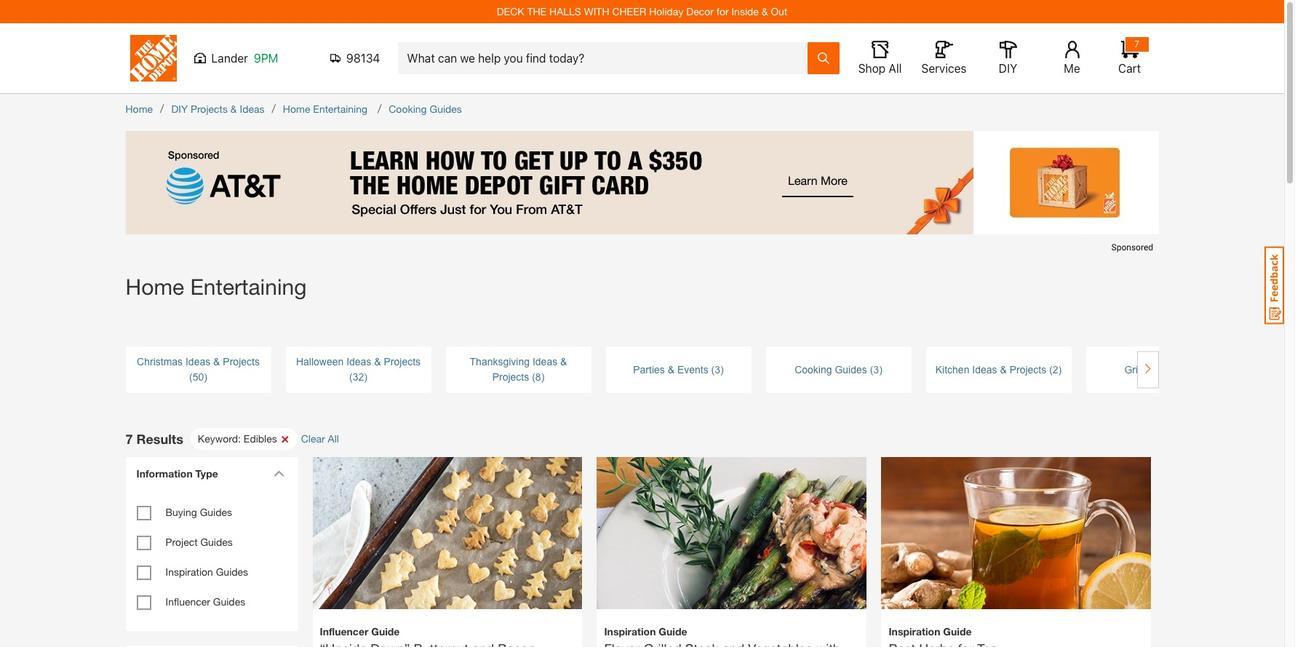 Task type: locate. For each thing, give the bounding box(es) containing it.
7 up cart at the right of page
[[1135, 39, 1140, 50]]

1 vertical spatial all
[[328, 432, 339, 445]]

diy
[[999, 62, 1018, 75], [171, 103, 188, 115]]

ideas inside christmas ideas & projects ( 50 )
[[186, 356, 211, 368]]

0 horizontal spatial guide
[[371, 625, 400, 638]]

0 horizontal spatial inspiration guide link
[[605, 624, 860, 647]]

8
[[536, 371, 541, 383]]

50
[[193, 371, 204, 383]]

all right shop
[[889, 62, 902, 75]]

& for diy projects & ideas
[[231, 103, 237, 115]]

9pm
[[254, 52, 278, 65]]

1 horizontal spatial cooking
[[795, 364, 833, 375]]

guide for inspiration guide "link" related to the best herbs for tea image
[[944, 625, 972, 638]]

ideas inside thanksgiving ideas & projects
[[533, 356, 558, 368]]

0 horizontal spatial influencer
[[166, 596, 210, 608]]

diy right the home link
[[171, 103, 188, 115]]

0 horizontal spatial 3
[[715, 364, 721, 375]]

projects for christmas ideas & projects
[[223, 356, 260, 368]]

kitchen
[[936, 364, 970, 375]]

ideas for halloween ideas & projects ( 32 )
[[347, 356, 372, 368]]

0 vertical spatial entertaining
[[313, 103, 368, 115]]

2 guide from the left
[[659, 625, 688, 638]]

1 horizontal spatial 3
[[874, 364, 880, 375]]

1 horizontal spatial inspiration
[[605, 625, 656, 638]]

halloween ideas & projects ( 32 )
[[296, 356, 421, 383]]

ideas up 8
[[533, 356, 558, 368]]

inspiration guide for flavor grilled steak and vegetables with fresh herb butter image
[[605, 625, 688, 638]]

deck the halls with cheer holiday decor for inside & out link
[[497, 5, 788, 17]]

0 vertical spatial diy
[[999, 62, 1018, 75]]

& for kitchen ideas & projects ( 2 )
[[1001, 364, 1007, 375]]

christmas ideas & projects ( 50 )
[[137, 356, 260, 383]]

ideas up the 32
[[347, 356, 372, 368]]

7
[[1135, 39, 1140, 50], [126, 431, 133, 447]]

inside
[[732, 5, 759, 17]]

entertaining
[[313, 103, 368, 115], [190, 274, 307, 299]]

& left out
[[762, 5, 768, 17]]

1 horizontal spatial guide
[[659, 625, 688, 638]]

)
[[721, 364, 724, 375], [880, 364, 883, 375], [1059, 364, 1062, 375], [204, 371, 207, 383], [364, 371, 368, 383], [541, 371, 545, 383]]

ideas up 50
[[186, 356, 211, 368]]

inspiration guides
[[166, 566, 248, 578]]

1 guide from the left
[[371, 625, 400, 638]]

&
[[762, 5, 768, 17], [231, 103, 237, 115], [213, 356, 220, 368], [374, 356, 381, 368], [561, 356, 567, 368], [668, 364, 675, 375], [1001, 364, 1007, 375]]

7 result s
[[126, 431, 183, 447]]

halls
[[550, 5, 582, 17]]

guides for cooking guides
[[430, 103, 462, 115]]

guide for inspiration guide "link" associated with flavor grilled steak and vegetables with fresh herb butter image
[[659, 625, 688, 638]]

2 3 from the left
[[874, 364, 880, 375]]

98134
[[346, 52, 380, 65]]

diy right services
[[999, 62, 1018, 75]]

projects inside the halloween ideas & projects ( 32 )
[[384, 356, 421, 368]]

guides for inspiration guides
[[216, 566, 248, 578]]

inspiration guide
[[605, 625, 688, 638], [889, 625, 972, 638]]

for
[[717, 5, 729, 17]]

kitchen ideas & projects ( 2 )
[[936, 364, 1062, 375]]

ideas right kitchen
[[973, 364, 998, 375]]

0 horizontal spatial inspiration guide
[[605, 625, 688, 638]]

1 horizontal spatial entertaining
[[313, 103, 368, 115]]

1 inspiration guide from the left
[[605, 625, 688, 638]]

guides for buying guides
[[200, 506, 232, 518]]

inspiration
[[166, 566, 213, 578], [605, 625, 656, 638], [889, 625, 941, 638]]

ideas
[[240, 103, 265, 115], [186, 356, 211, 368], [347, 356, 372, 368], [533, 356, 558, 368], [973, 364, 998, 375]]

diy inside diy button
[[999, 62, 1018, 75]]

1 vertical spatial influencer
[[320, 625, 369, 638]]

ideas inside the halloween ideas & projects ( 32 )
[[347, 356, 372, 368]]

1 vertical spatial diy
[[171, 103, 188, 115]]

& inside christmas ideas & projects ( 50 )
[[213, 356, 220, 368]]

& right kitchen
[[1001, 364, 1007, 375]]

(
[[712, 364, 715, 375], [871, 364, 874, 375], [1050, 364, 1053, 375], [189, 371, 193, 383], [349, 371, 353, 383], [532, 371, 536, 383]]

information type
[[137, 467, 218, 480]]

& inside the halloween ideas & projects ( 32 )
[[374, 356, 381, 368]]

1 horizontal spatial diy
[[999, 62, 1018, 75]]

1 3 from the left
[[715, 364, 721, 375]]

me button
[[1049, 41, 1096, 76]]

cooking
[[389, 103, 427, 115], [795, 364, 833, 375]]

2 inspiration guide from the left
[[889, 625, 972, 638]]

1 inspiration guide link from the left
[[605, 624, 860, 647]]

halloween
[[296, 356, 344, 368]]

grill
[[1125, 364, 1143, 375]]

& for halloween ideas & projects ( 32 )
[[374, 356, 381, 368]]

0 vertical spatial cooking
[[389, 103, 427, 115]]

& right thanksgiving
[[561, 356, 567, 368]]

lander
[[211, 52, 248, 65]]

christmas
[[137, 356, 183, 368]]

1 vertical spatial cooking
[[795, 364, 833, 375]]

ideas for kitchen ideas & projects ( 2 )
[[973, 364, 998, 375]]

guides for cooking guides ( 3 )
[[835, 364, 868, 375]]

1 horizontal spatial 7
[[1135, 39, 1140, 50]]

cooking for cooking guides
[[389, 103, 427, 115]]

( 8 )
[[529, 371, 545, 383]]

3
[[715, 364, 721, 375], [874, 364, 880, 375]]

influencer guide
[[320, 625, 400, 638]]

1 horizontal spatial all
[[889, 62, 902, 75]]

0 horizontal spatial cooking
[[389, 103, 427, 115]]

grill guides
[[1125, 364, 1178, 375]]

guides
[[430, 103, 462, 115], [835, 364, 868, 375], [1146, 364, 1178, 375], [200, 506, 232, 518], [201, 536, 233, 548], [216, 566, 248, 578], [213, 596, 245, 608]]

1 horizontal spatial inspiration guide
[[889, 625, 972, 638]]

type
[[196, 467, 218, 480]]

projects for halloween ideas & projects
[[384, 356, 421, 368]]

services
[[922, 62, 967, 75]]

influencer
[[166, 596, 210, 608], [320, 625, 369, 638]]

home entertaining link
[[283, 103, 371, 115]]

& right halloween
[[374, 356, 381, 368]]

ideas for thanksgiving ideas & projects
[[533, 356, 558, 368]]

inspiration for flavor grilled steak and vegetables with fresh herb butter image
[[605, 625, 656, 638]]

32
[[353, 371, 364, 383]]

& down lander
[[231, 103, 237, 115]]

1 horizontal spatial influencer
[[320, 625, 369, 638]]

diy for diy projects & ideas
[[171, 103, 188, 115]]

( inside the halloween ideas & projects ( 32 )
[[349, 371, 353, 383]]

parties
[[634, 364, 665, 375]]

diy projects & ideas link
[[171, 103, 265, 115]]

home entertaining
[[283, 103, 371, 115], [126, 274, 307, 299]]

0 horizontal spatial diy
[[171, 103, 188, 115]]

all inside button
[[889, 62, 902, 75]]

guides for influencer guides
[[213, 596, 245, 608]]

diy projects & ideas
[[171, 103, 265, 115]]

1 vertical spatial entertaining
[[190, 274, 307, 299]]

2 horizontal spatial guide
[[944, 625, 972, 638]]

7 left result
[[126, 431, 133, 447]]

influencer guide link
[[320, 624, 576, 647]]

buying guides
[[166, 506, 232, 518]]

flavor grilled steak and vegetables with fresh herb butter image
[[597, 432, 867, 647]]

0 vertical spatial 7
[[1135, 39, 1140, 50]]

inspiration guide link
[[605, 624, 860, 647], [889, 624, 1145, 647]]

0 horizontal spatial inspiration
[[166, 566, 213, 578]]

ideas down lander 9pm
[[240, 103, 265, 115]]

projects for kitchen ideas & projects
[[1010, 364, 1047, 375]]

2
[[1053, 364, 1059, 375]]

cooking guides ( 3 )
[[795, 364, 883, 375]]

guide
[[371, 625, 400, 638], [659, 625, 688, 638], [944, 625, 972, 638]]

cooking for cooking guides ( 3 )
[[795, 364, 833, 375]]

0 vertical spatial influencer
[[166, 596, 210, 608]]

1 vertical spatial 7
[[126, 431, 133, 447]]

& inside thanksgiving ideas & projects
[[561, 356, 567, 368]]

influencer guides
[[166, 596, 245, 608]]

2 inspiration guide link from the left
[[889, 624, 1145, 647]]

& right christmas
[[213, 356, 220, 368]]

home
[[126, 103, 153, 115], [283, 103, 310, 115], [126, 274, 184, 299]]

0 horizontal spatial 7
[[126, 431, 133, 447]]

me
[[1065, 62, 1081, 75]]

guide for influencer guide link
[[371, 625, 400, 638]]

projects inside christmas ideas & projects ( 50 )
[[223, 356, 260, 368]]

parties & events ( 3 )
[[634, 364, 724, 375]]

1 horizontal spatial inspiration guide link
[[889, 624, 1145, 647]]

0 horizontal spatial all
[[328, 432, 339, 445]]

projects
[[191, 103, 228, 115], [223, 356, 260, 368], [384, 356, 421, 368], [1010, 364, 1047, 375], [493, 371, 529, 383]]

information type button
[[129, 457, 289, 490]]

project guides
[[166, 536, 233, 548]]

project
[[166, 536, 198, 548]]

s
[[176, 431, 183, 447]]

2 horizontal spatial inspiration
[[889, 625, 941, 638]]

all
[[889, 62, 902, 75], [328, 432, 339, 445]]

0 vertical spatial all
[[889, 62, 902, 75]]

all right clear at the left bottom of page
[[328, 432, 339, 445]]

What can we help you find today? search field
[[407, 43, 807, 74]]

lander 9pm
[[211, 52, 278, 65]]

advertisement region
[[126, 131, 1159, 258]]

3 guide from the left
[[944, 625, 972, 638]]

caret icon image
[[273, 470, 284, 477]]



Task type: describe. For each thing, give the bounding box(es) containing it.
cart
[[1119, 62, 1142, 75]]

98134 button
[[330, 51, 380, 66]]

home link
[[126, 103, 153, 115]]

shop
[[859, 62, 886, 75]]

holiday
[[650, 5, 684, 17]]

diy button
[[985, 41, 1032, 76]]

projects inside thanksgiving ideas & projects
[[493, 371, 529, 383]]

thanksgiving ideas & projects
[[470, 356, 567, 383]]

influencer for influencer guides
[[166, 596, 210, 608]]

clear all button
[[301, 432, 350, 445]]

cheer
[[613, 5, 647, 17]]

0 vertical spatial home entertaining
[[283, 103, 371, 115]]

inspiration guide for the best herbs for tea image
[[889, 625, 972, 638]]

information
[[137, 467, 193, 480]]

keyword: edibles button
[[191, 428, 298, 450]]

& for christmas ideas & projects ( 50 )
[[213, 356, 220, 368]]

guides for project guides
[[201, 536, 233, 548]]

with
[[584, 5, 610, 17]]

cooking guides link
[[389, 103, 462, 115]]

all for shop all
[[889, 62, 902, 75]]

) inside christmas ideas & projects ( 50 )
[[204, 371, 207, 383]]

1 vertical spatial home entertaining
[[126, 274, 307, 299]]

& left events
[[668, 364, 675, 375]]

influencer for influencer guide
[[320, 625, 369, 638]]

inspiration guide link for flavor grilled steak and vegetables with fresh herb butter image
[[605, 624, 860, 647]]

clear all
[[301, 432, 339, 445]]

best herbs for tea image
[[882, 432, 1152, 647]]

deck
[[497, 5, 525, 17]]

guides for grill guides
[[1146, 364, 1178, 375]]

diy for diy
[[999, 62, 1018, 75]]

result
[[137, 431, 176, 447]]

cooking guides
[[389, 103, 462, 115]]

"upside down" butternut and bacon holiday quiche recipe image
[[313, 432, 583, 647]]

clear
[[301, 432, 325, 445]]

( inside christmas ideas & projects ( 50 )
[[189, 371, 193, 383]]

feedback link image
[[1265, 246, 1285, 325]]

grill guides link
[[1087, 362, 1232, 377]]

inspiration for the best herbs for tea image
[[889, 625, 941, 638]]

shop all button
[[857, 41, 904, 76]]

) inside the halloween ideas & projects ( 32 )
[[364, 371, 368, 383]]

decor
[[687, 5, 714, 17]]

inspiration guide link for the best herbs for tea image
[[889, 624, 1145, 647]]

7 inside cart 7
[[1135, 39, 1140, 50]]

shop all
[[859, 62, 902, 75]]

events
[[678, 364, 709, 375]]

& for thanksgiving ideas & projects
[[561, 356, 567, 368]]

services button
[[921, 41, 968, 76]]

ideas for christmas ideas & projects ( 50 )
[[186, 356, 211, 368]]

buying
[[166, 506, 197, 518]]

the
[[527, 5, 547, 17]]

the home depot logo image
[[130, 35, 177, 82]]

thanksgiving
[[470, 356, 530, 368]]

0 horizontal spatial entertaining
[[190, 274, 307, 299]]

edibles
[[244, 432, 277, 445]]

all for clear all
[[328, 432, 339, 445]]

out
[[771, 5, 788, 17]]

keyword: edibles
[[198, 432, 277, 445]]

keyword:
[[198, 432, 241, 445]]

deck the halls with cheer holiday decor for inside & out
[[497, 5, 788, 17]]

cart 7
[[1119, 39, 1142, 75]]



Task type: vqa. For each thing, say whether or not it's contained in the screenshot.


